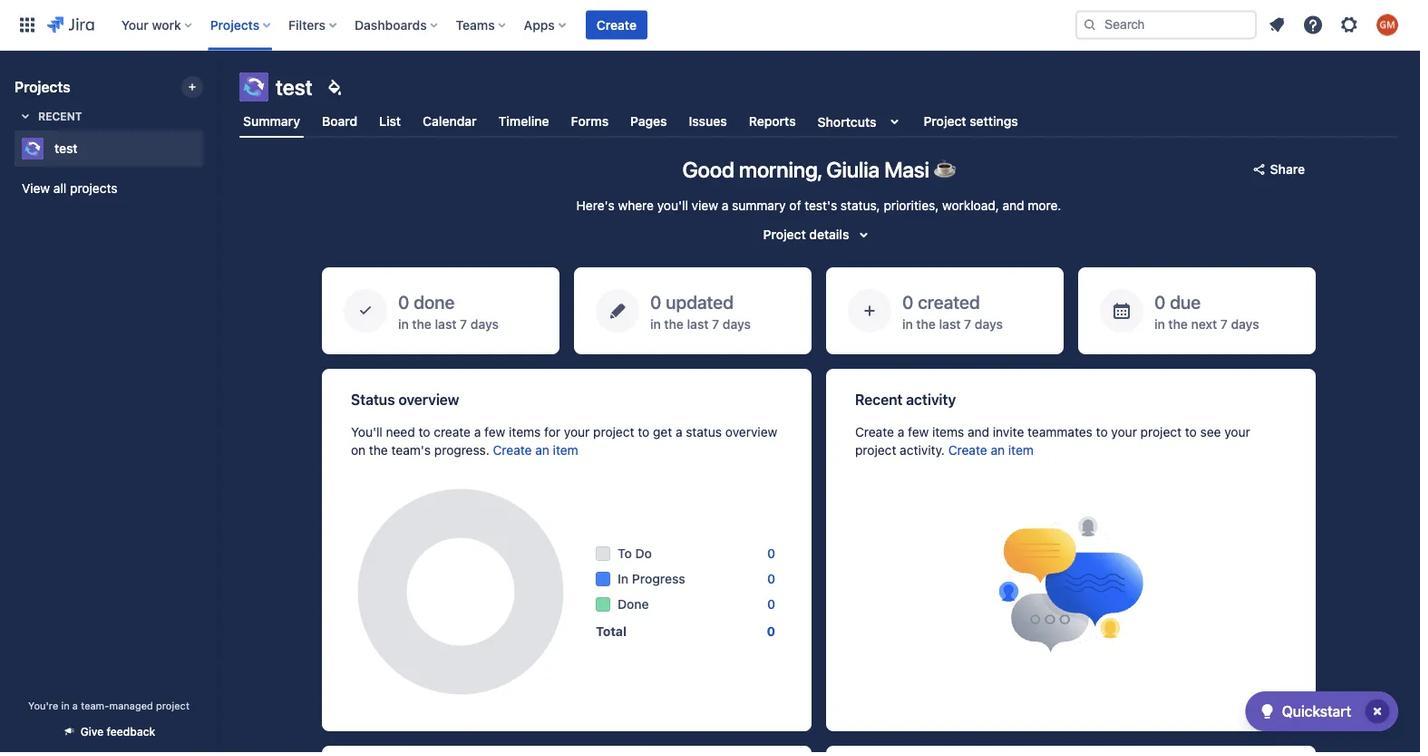Task type: locate. For each thing, give the bounding box(es) containing it.
your for activity
[[1112, 425, 1138, 440]]

0 vertical spatial and
[[1003, 198, 1025, 213]]

1 horizontal spatial and
[[1003, 198, 1025, 213]]

status overview
[[351, 392, 459, 409]]

to right teammates
[[1097, 425, 1108, 440]]

the for due
[[1169, 316, 1189, 331]]

1 vertical spatial recent
[[856, 392, 903, 409]]

0 horizontal spatial your
[[564, 425, 590, 440]]

timeline
[[499, 114, 549, 129]]

your right for
[[564, 425, 590, 440]]

dismiss quickstart image
[[1364, 698, 1393, 727]]

1 horizontal spatial item
[[1009, 443, 1034, 458]]

last for done
[[435, 316, 457, 331]]

jira image
[[47, 14, 94, 36], [47, 14, 94, 36]]

1 horizontal spatial recent
[[856, 392, 903, 409]]

1 vertical spatial and
[[968, 425, 990, 440]]

test left set background color icon
[[276, 74, 313, 100]]

last down updated
[[687, 316, 709, 331]]

1 few from the left
[[485, 425, 506, 440]]

due
[[1171, 291, 1201, 313]]

2 your from the left
[[1112, 425, 1138, 440]]

0 vertical spatial recent
[[38, 110, 82, 122]]

create an item link
[[493, 443, 579, 458], [949, 443, 1034, 458]]

1 7 from the left
[[460, 316, 467, 331]]

1 horizontal spatial an
[[991, 443, 1005, 458]]

1 horizontal spatial test
[[276, 74, 313, 100]]

in
[[398, 316, 409, 331], [651, 316, 661, 331], [903, 316, 913, 331], [1155, 316, 1166, 331], [61, 700, 70, 712]]

days inside the 0 updated in the last 7 days
[[723, 316, 751, 331]]

☕️
[[934, 157, 956, 182]]

item down for
[[553, 443, 579, 458]]

1 horizontal spatial create an item
[[949, 443, 1034, 458]]

0 horizontal spatial create an item link
[[493, 443, 579, 458]]

morning,
[[739, 157, 822, 182]]

in inside the 0 updated in the last 7 days
[[651, 316, 661, 331]]

settings image
[[1339, 14, 1361, 36]]

you'll
[[351, 425, 383, 440]]

calendar
[[423, 114, 477, 129]]

1 vertical spatial project
[[764, 227, 806, 242]]

0 inside 0 due in the next 7 days
[[1155, 291, 1166, 313]]

done
[[618, 597, 649, 612]]

items left for
[[509, 425, 541, 440]]

2 7 from the left
[[712, 316, 720, 331]]

few up 'activity.'
[[908, 425, 929, 440]]

filters button
[[283, 10, 344, 39]]

7 inside 0 due in the next 7 days
[[1221, 316, 1228, 331]]

your inside you'll need to create a few items for your project to get a status overview on the team's progress.
[[564, 425, 590, 440]]

the inside 0 done in the last 7 days
[[412, 316, 432, 331]]

your right teammates
[[1112, 425, 1138, 440]]

0 horizontal spatial items
[[509, 425, 541, 440]]

check image
[[1257, 701, 1279, 723]]

good
[[683, 157, 735, 182]]

2 create an item link from the left
[[949, 443, 1034, 458]]

list
[[379, 114, 401, 129]]

0 vertical spatial project
[[924, 114, 967, 129]]

the inside the 0 updated in the last 7 days
[[665, 316, 684, 331]]

the for created
[[917, 316, 936, 331]]

all
[[53, 181, 66, 196]]

overview right status
[[726, 425, 778, 440]]

in inside 0 created in the last 7 days
[[903, 316, 913, 331]]

status
[[686, 425, 722, 440]]

to
[[419, 425, 431, 440], [638, 425, 650, 440], [1097, 425, 1108, 440], [1186, 425, 1198, 440]]

1 horizontal spatial your
[[1112, 425, 1138, 440]]

0 inside 0 done in the last 7 days
[[398, 291, 410, 313]]

item down invite on the right bottom of page
[[1009, 443, 1034, 458]]

1 an from the left
[[536, 443, 550, 458]]

days for due
[[1232, 316, 1260, 331]]

few inside you'll need to create a few items for your project to get a status overview on the team's progress.
[[485, 425, 506, 440]]

an down for
[[536, 443, 550, 458]]

last inside 0 done in the last 7 days
[[435, 316, 457, 331]]

items inside you'll need to create a few items for your project to get a status overview on the team's progress.
[[509, 425, 541, 440]]

tab list
[[229, 105, 1410, 138]]

days inside 0 created in the last 7 days
[[975, 316, 1003, 331]]

project for project settings
[[924, 114, 967, 129]]

create an item link for status overview
[[493, 443, 579, 458]]

0 horizontal spatial project
[[764, 227, 806, 242]]

project settings link
[[920, 105, 1022, 138]]

create
[[434, 425, 471, 440]]

share
[[1271, 162, 1306, 177]]

in inside 0 done in the last 7 days
[[398, 316, 409, 331]]

in for 0 due
[[1155, 316, 1166, 331]]

last for updated
[[687, 316, 709, 331]]

to do
[[618, 547, 652, 562]]

give
[[80, 726, 104, 739]]

the down "done"
[[412, 316, 432, 331]]

to left see
[[1186, 425, 1198, 440]]

1 horizontal spatial create an item link
[[949, 443, 1034, 458]]

0 inside 0 created in the last 7 days
[[903, 291, 914, 313]]

test up view all projects
[[54, 141, 78, 156]]

create down recent activity
[[856, 425, 895, 440]]

recent right collapse recent projects icon
[[38, 110, 82, 122]]

1 item from the left
[[553, 443, 579, 458]]

project up '☕️'
[[924, 114, 967, 129]]

a left team-
[[72, 700, 78, 712]]

the inside 0 due in the next 7 days
[[1169, 316, 1189, 331]]

create an item link down invite on the right bottom of page
[[949, 443, 1034, 458]]

banner
[[0, 0, 1421, 51]]

few up progress. in the bottom of the page
[[485, 425, 506, 440]]

days inside 0 due in the next 7 days
[[1232, 316, 1260, 331]]

your work
[[121, 17, 181, 32]]

1 create an item link from the left
[[493, 443, 579, 458]]

created
[[918, 291, 981, 313]]

7 inside 0 done in the last 7 days
[[460, 316, 467, 331]]

create an item for recent activity
[[949, 443, 1034, 458]]

recent
[[38, 110, 82, 122], [856, 392, 903, 409]]

0 horizontal spatial test
[[54, 141, 78, 156]]

1 horizontal spatial last
[[687, 316, 709, 331]]

2 horizontal spatial your
[[1225, 425, 1251, 440]]

last inside 0 created in the last 7 days
[[940, 316, 961, 331]]

updated
[[666, 291, 734, 313]]

2 days from the left
[[723, 316, 751, 331]]

1 your from the left
[[564, 425, 590, 440]]

1 horizontal spatial items
[[933, 425, 965, 440]]

0 horizontal spatial few
[[485, 425, 506, 440]]

view all projects link
[[15, 172, 203, 205]]

team-
[[81, 700, 109, 712]]

last down "done"
[[435, 316, 457, 331]]

1 create an item from the left
[[493, 443, 579, 458]]

create right progress. in the bottom of the page
[[493, 443, 532, 458]]

more.
[[1028, 198, 1062, 213]]

0 horizontal spatial create an item
[[493, 443, 579, 458]]

last inside the 0 updated in the last 7 days
[[687, 316, 709, 331]]

a up 'activity.'
[[898, 425, 905, 440]]

create an item down invite on the right bottom of page
[[949, 443, 1034, 458]]

the down due
[[1169, 316, 1189, 331]]

projects up collapse recent projects icon
[[15, 78, 70, 96]]

2 few from the left
[[908, 425, 929, 440]]

3 days from the left
[[975, 316, 1003, 331]]

and
[[1003, 198, 1025, 213], [968, 425, 990, 440]]

here's where you'll view a summary of test's status, priorities, workload, and more.
[[577, 198, 1062, 213]]

days
[[471, 316, 499, 331], [723, 316, 751, 331], [975, 316, 1003, 331], [1232, 316, 1260, 331]]

1 horizontal spatial projects
[[210, 17, 260, 32]]

0 horizontal spatial item
[[553, 443, 579, 458]]

test
[[276, 74, 313, 100], [54, 141, 78, 156]]

in progress
[[618, 572, 686, 587]]

project
[[924, 114, 967, 129], [764, 227, 806, 242]]

0 vertical spatial projects
[[210, 17, 260, 32]]

and left more.
[[1003, 198, 1025, 213]]

you'll
[[658, 198, 689, 213]]

7 for due
[[1221, 316, 1228, 331]]

3 last from the left
[[940, 316, 961, 331]]

reports link
[[746, 105, 800, 138]]

1 last from the left
[[435, 316, 457, 331]]

0 link for done
[[768, 596, 776, 614]]

your
[[564, 425, 590, 440], [1112, 425, 1138, 440], [1225, 425, 1251, 440]]

7
[[460, 316, 467, 331], [712, 316, 720, 331], [965, 316, 972, 331], [1221, 316, 1228, 331]]

7 for done
[[460, 316, 467, 331]]

the down created
[[917, 316, 936, 331]]

0 horizontal spatial an
[[536, 443, 550, 458]]

create an item link down for
[[493, 443, 579, 458]]

done
[[414, 291, 455, 313]]

project inside tab list
[[924, 114, 967, 129]]

and left invite on the right bottom of page
[[968, 425, 990, 440]]

projects up sidebar navigation image in the top of the page
[[210, 17, 260, 32]]

status
[[351, 392, 395, 409]]

your right see
[[1225, 425, 1251, 440]]

overview up create
[[399, 392, 459, 409]]

a right get
[[676, 425, 683, 440]]

on
[[351, 443, 366, 458]]

days for done
[[471, 316, 499, 331]]

project left get
[[593, 425, 635, 440]]

an down invite on the right bottom of page
[[991, 443, 1005, 458]]

the inside 0 created in the last 7 days
[[917, 316, 936, 331]]

0 horizontal spatial recent
[[38, 110, 82, 122]]

create right apps popup button
[[597, 17, 637, 32]]

the right on
[[369, 443, 388, 458]]

project inside dropdown button
[[764, 227, 806, 242]]

an for status overview
[[536, 443, 550, 458]]

the down updated
[[665, 316, 684, 331]]

1 items from the left
[[509, 425, 541, 440]]

share button
[[1242, 155, 1317, 184]]

0 vertical spatial overview
[[399, 392, 459, 409]]

your profile and settings image
[[1377, 14, 1399, 36]]

to left get
[[638, 425, 650, 440]]

help image
[[1303, 14, 1325, 36]]

last down created
[[940, 316, 961, 331]]

your for overview
[[564, 425, 590, 440]]

the
[[412, 316, 432, 331], [665, 316, 684, 331], [917, 316, 936, 331], [1169, 316, 1189, 331], [369, 443, 388, 458]]

project inside you'll need to create a few items for your project to get a status overview on the team's progress.
[[593, 425, 635, 440]]

quickstart button
[[1246, 692, 1399, 732]]

1 vertical spatial overview
[[726, 425, 778, 440]]

recent left the activity
[[856, 392, 903, 409]]

few
[[485, 425, 506, 440], [908, 425, 929, 440]]

7 inside the 0 updated in the last 7 days
[[712, 316, 720, 331]]

2 last from the left
[[687, 316, 709, 331]]

create
[[597, 17, 637, 32], [856, 425, 895, 440], [493, 443, 532, 458], [949, 443, 988, 458]]

1 days from the left
[[471, 316, 499, 331]]

days inside 0 done in the last 7 days
[[471, 316, 499, 331]]

managed
[[109, 700, 153, 712]]

feedback
[[107, 726, 155, 739]]

0
[[398, 291, 410, 313], [651, 291, 662, 313], [903, 291, 914, 313], [1155, 291, 1166, 313], [768, 547, 776, 562], [768, 572, 776, 587], [768, 597, 776, 612], [767, 625, 776, 640]]

2 create an item from the left
[[949, 443, 1034, 458]]

projects
[[70, 181, 117, 196]]

2 horizontal spatial last
[[940, 316, 961, 331]]

recent activity
[[856, 392, 956, 409]]

4 days from the left
[[1232, 316, 1260, 331]]

2 items from the left
[[933, 425, 965, 440]]

project details
[[764, 227, 850, 242]]

create inside 'create a few items and invite teammates to your project to see your project activity.'
[[856, 425, 895, 440]]

tab list containing summary
[[229, 105, 1410, 138]]

teams button
[[451, 10, 513, 39]]

2 an from the left
[[991, 443, 1005, 458]]

1 horizontal spatial project
[[924, 114, 967, 129]]

0 horizontal spatial and
[[968, 425, 990, 440]]

items up 'activity.'
[[933, 425, 965, 440]]

2 item from the left
[[1009, 443, 1034, 458]]

sidebar navigation image
[[198, 73, 238, 109]]

calendar link
[[419, 105, 481, 138]]

details
[[810, 227, 850, 242]]

1 horizontal spatial few
[[908, 425, 929, 440]]

few inside 'create a few items and invite teammates to your project to see your project activity.'
[[908, 425, 929, 440]]

3 7 from the left
[[965, 316, 972, 331]]

4 7 from the left
[[1221, 316, 1228, 331]]

do
[[636, 547, 652, 562]]

7 inside 0 created in the last 7 days
[[965, 316, 972, 331]]

in inside 0 due in the next 7 days
[[1155, 316, 1166, 331]]

1 vertical spatial test
[[54, 141, 78, 156]]

create an item for status overview
[[493, 443, 579, 458]]

1 vertical spatial projects
[[15, 78, 70, 96]]

project
[[593, 425, 635, 440], [1141, 425, 1182, 440], [856, 443, 897, 458], [156, 700, 190, 712]]

set background color image
[[324, 76, 345, 98]]

to up team's
[[419, 425, 431, 440]]

give feedback
[[80, 726, 155, 739]]

create inside button
[[597, 17, 637, 32]]

0 link
[[768, 545, 776, 563], [768, 571, 776, 589], [768, 596, 776, 614], [767, 623, 776, 641]]

0 horizontal spatial last
[[435, 316, 457, 331]]

an
[[536, 443, 550, 458], [991, 443, 1005, 458]]

a right view
[[722, 198, 729, 213]]

days for updated
[[723, 316, 751, 331]]

create an item down for
[[493, 443, 579, 458]]

an for recent activity
[[991, 443, 1005, 458]]

1 horizontal spatial overview
[[726, 425, 778, 440]]

here's
[[577, 198, 615, 213]]

giulia
[[827, 157, 880, 182]]

pages link
[[627, 105, 671, 138]]

project down of
[[764, 227, 806, 242]]



Task type: describe. For each thing, give the bounding box(es) containing it.
apps button
[[519, 10, 573, 39]]

of
[[790, 198, 802, 213]]

project settings
[[924, 114, 1019, 129]]

project left see
[[1141, 425, 1182, 440]]

3 your from the left
[[1225, 425, 1251, 440]]

work
[[152, 17, 181, 32]]

in for 0 updated
[[651, 316, 661, 331]]

item for recent activity
[[1009, 443, 1034, 458]]

a up progress. in the bottom of the page
[[474, 425, 481, 440]]

create right 'activity.'
[[949, 443, 988, 458]]

project left 'activity.'
[[856, 443, 897, 458]]

board link
[[318, 105, 361, 138]]

project for project details
[[764, 227, 806, 242]]

and inside 'create a few items and invite teammates to your project to see your project activity.'
[[968, 425, 990, 440]]

the inside you'll need to create a few items for your project to get a status overview on the team's progress.
[[369, 443, 388, 458]]

4 to from the left
[[1186, 425, 1198, 440]]

you're in a team-managed project
[[28, 700, 190, 712]]

filters
[[289, 17, 326, 32]]

timeline link
[[495, 105, 553, 138]]

7 for created
[[965, 316, 972, 331]]

project details button
[[753, 220, 886, 250]]

1 to from the left
[[419, 425, 431, 440]]

test link
[[15, 131, 196, 167]]

search image
[[1083, 18, 1098, 32]]

create an item link for recent activity
[[949, 443, 1034, 458]]

forms
[[571, 114, 609, 129]]

primary element
[[11, 0, 1076, 50]]

team's
[[392, 443, 431, 458]]

0 horizontal spatial projects
[[15, 78, 70, 96]]

create project image
[[185, 80, 200, 94]]

dashboards
[[355, 17, 427, 32]]

board
[[322, 114, 358, 129]]

you'll need to create a few items for your project to get a status overview on the team's progress.
[[351, 425, 778, 458]]

3 to from the left
[[1097, 425, 1108, 440]]

0 link for to do
[[768, 545, 776, 563]]

0 done in the last 7 days
[[398, 291, 499, 331]]

item for status overview
[[553, 443, 579, 458]]

banner containing your work
[[0, 0, 1421, 51]]

recent for recent
[[38, 110, 82, 122]]

7 for updated
[[712, 316, 720, 331]]

dashboards button
[[349, 10, 445, 39]]

forms link
[[568, 105, 613, 138]]

view
[[692, 198, 719, 213]]

view all projects
[[22, 181, 117, 196]]

pages
[[631, 114, 667, 129]]

reports
[[749, 114, 796, 129]]

workload,
[[943, 198, 1000, 213]]

the for done
[[412, 316, 432, 331]]

create a few items and invite teammates to your project to see your project activity.
[[856, 425, 1251, 458]]

status,
[[841, 198, 881, 213]]

0 horizontal spatial overview
[[399, 392, 459, 409]]

issues link
[[686, 105, 731, 138]]

shortcuts button
[[814, 105, 910, 138]]

next
[[1192, 316, 1218, 331]]

Search field
[[1076, 10, 1258, 39]]

for
[[544, 425, 561, 440]]

settings
[[970, 114, 1019, 129]]

give feedback button
[[51, 718, 166, 747]]

a inside 'create a few items and invite teammates to your project to see your project activity.'
[[898, 425, 905, 440]]

issues
[[689, 114, 727, 129]]

your
[[121, 17, 149, 32]]

collapse recent projects image
[[15, 105, 36, 127]]

the for updated
[[665, 316, 684, 331]]

add to starred image
[[198, 138, 220, 160]]

0 link for in progress
[[768, 571, 776, 589]]

in for 0 created
[[903, 316, 913, 331]]

invite
[[993, 425, 1025, 440]]

summary
[[732, 198, 786, 213]]

0 due in the next 7 days
[[1155, 291, 1260, 331]]

overview inside you'll need to create a few items for your project to get a status overview on the team's progress.
[[726, 425, 778, 440]]

projects button
[[205, 10, 278, 39]]

activity.
[[900, 443, 945, 458]]

recent for recent activity
[[856, 392, 903, 409]]

last for created
[[940, 316, 961, 331]]

project right managed
[[156, 700, 190, 712]]

projects inside popup button
[[210, 17, 260, 32]]

progress.
[[434, 443, 490, 458]]

masi
[[885, 157, 930, 182]]

in
[[618, 572, 629, 587]]

2 to from the left
[[638, 425, 650, 440]]

view
[[22, 181, 50, 196]]

0 vertical spatial test
[[276, 74, 313, 100]]

where
[[618, 198, 654, 213]]

list link
[[376, 105, 405, 138]]

priorities,
[[884, 198, 939, 213]]

need
[[386, 425, 415, 440]]

good morning, giulia masi ☕️
[[683, 157, 956, 182]]

teams
[[456, 17, 495, 32]]

get
[[653, 425, 672, 440]]

0 inside the 0 updated in the last 7 days
[[651, 291, 662, 313]]

test's
[[805, 198, 838, 213]]

notifications image
[[1267, 14, 1288, 36]]

teammates
[[1028, 425, 1093, 440]]

to
[[618, 547, 632, 562]]

apps
[[524, 17, 555, 32]]

test inside test link
[[54, 141, 78, 156]]

shortcuts
[[818, 114, 877, 129]]

in for 0 done
[[398, 316, 409, 331]]

create button
[[586, 10, 648, 39]]

see
[[1201, 425, 1222, 440]]

appswitcher icon image
[[16, 14, 38, 36]]

0 updated in the last 7 days
[[651, 291, 751, 331]]

days for created
[[975, 316, 1003, 331]]

progress
[[632, 572, 686, 587]]

summary
[[243, 114, 300, 129]]

items inside 'create a few items and invite teammates to your project to see your project activity.'
[[933, 425, 965, 440]]

your work button
[[116, 10, 199, 39]]

total
[[596, 625, 627, 640]]



Task type: vqa. For each thing, say whether or not it's contained in the screenshot.
Global Rules
no



